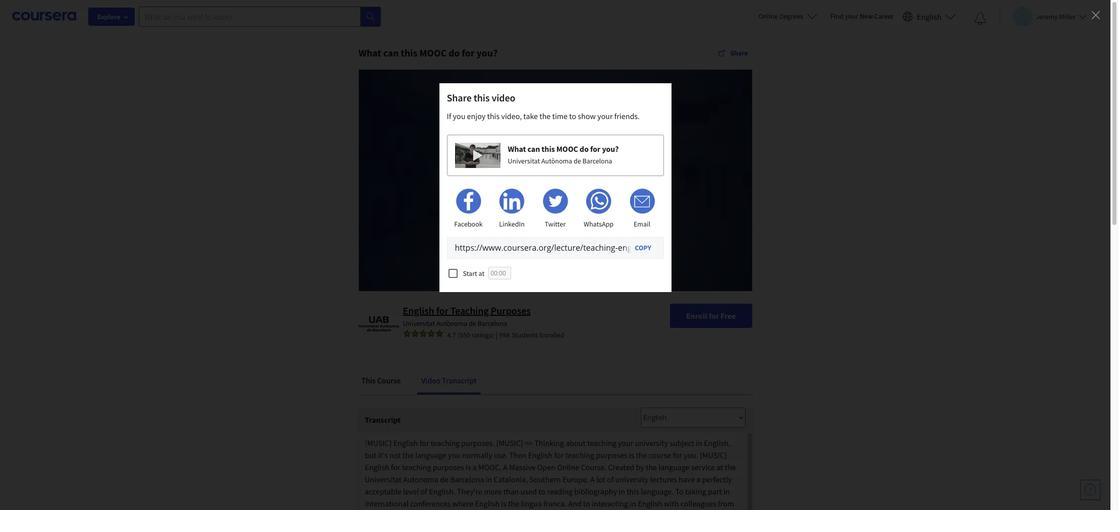 Task type: vqa. For each thing, say whether or not it's contained in the screenshot.
leftmost team
no



Task type: locate. For each thing, give the bounding box(es) containing it.
dialog
[[0, 0, 1111, 510]]

de up english.
[[440, 474, 449, 484]]

1 horizontal spatial [music]
[[496, 438, 523, 448]]

1 horizontal spatial autònoma
[[541, 156, 572, 166]]

lot
[[596, 474, 605, 484]]

0 vertical spatial can
[[383, 46, 399, 59]]

course.
[[581, 462, 607, 472]]

autònoma inside english for teaching purposes universitat autònoma de barcelona
[[437, 319, 467, 328]]

0 vertical spatial a
[[503, 462, 508, 472]]

a right have
[[697, 474, 701, 484]]

0 vertical spatial what
[[359, 46, 381, 59]]

1 vertical spatial your
[[598, 111, 613, 121]]

a down normally
[[473, 462, 477, 472]]

this inside what can this mooc do for you? universitat autònoma de barcelona
[[542, 144, 555, 154]]

can for what can this mooc do for you?
[[383, 46, 399, 59]]

1 vertical spatial autònoma
[[437, 319, 467, 328]]

1 horizontal spatial a
[[590, 474, 595, 484]]

[music]
[[365, 438, 392, 448], [496, 438, 523, 448], [700, 450, 727, 460]]

share inside full screen modal dialog
[[447, 91, 472, 104]]

english button
[[899, 0, 960, 33]]

1 horizontal spatial transcript
[[442, 375, 477, 385]]

barcelona inside english for teaching purposes universitat autònoma de barcelona
[[478, 319, 507, 328]]

barcelona up the they're
[[450, 474, 484, 484]]

your right show
[[598, 111, 613, 121]]

purposes up created
[[596, 450, 627, 460]]

0 vertical spatial is
[[629, 450, 634, 460]]

1 vertical spatial what
[[508, 144, 526, 154]]

is down the than
[[501, 498, 507, 509]]

you? up share this video
[[477, 46, 498, 59]]

0 horizontal spatial what
[[359, 46, 381, 59]]

|
[[496, 330, 498, 340]]

at
[[479, 269, 485, 278], [717, 462, 723, 472]]

1 vertical spatial purposes
[[433, 462, 464, 472]]

0 vertical spatial to
[[569, 111, 576, 121]]

0 horizontal spatial purposes
[[433, 462, 464, 472]]

1 horizontal spatial is
[[501, 498, 507, 509]]

0 vertical spatial of
[[607, 474, 614, 484]]

barcelona inside what can this mooc do for you? universitat autònoma de barcelona
[[583, 156, 612, 166]]

subject
[[670, 438, 694, 448]]

0 vertical spatial your
[[845, 12, 858, 21]]

the right take
[[540, 111, 551, 121]]

1 vertical spatial mooc
[[557, 144, 578, 154]]

1 horizontal spatial can
[[528, 144, 540, 154]]

in up interacting
[[619, 486, 625, 496]]

than
[[503, 486, 519, 496]]

0 horizontal spatial de
[[440, 474, 449, 484]]

english up universitat autònoma de barcelona link
[[403, 304, 434, 317]]

2 horizontal spatial universitat
[[508, 156, 540, 166]]

english up not
[[393, 438, 418, 448]]

enroll for free button
[[670, 304, 752, 328]]

universitat up share with linkedin image
[[508, 156, 540, 166]]

for left free
[[709, 311, 719, 321]]

mooc inside what can this mooc do for you? universitat autònoma de barcelona
[[557, 144, 578, 154]]

1 horizontal spatial de
[[469, 319, 476, 328]]

autònoma
[[541, 156, 572, 166], [437, 319, 467, 328]]

0 vertical spatial language
[[415, 450, 446, 460]]

0 horizontal spatial autònoma
[[437, 319, 467, 328]]

it's
[[378, 450, 388, 460]]

none text field inside full screen modal dialog
[[447, 237, 664, 259]]

your
[[845, 12, 858, 21], [598, 111, 613, 121], [618, 438, 633, 448]]

this
[[361, 375, 376, 385]]

1 vertical spatial of
[[421, 486, 427, 496]]

>>
[[525, 438, 533, 448]]

english up open
[[528, 450, 553, 460]]

0 horizontal spatial of
[[421, 486, 427, 496]]

what inside what can this mooc do for you? universitat autònoma de barcelona
[[508, 144, 526, 154]]

for down show
[[590, 144, 601, 154]]

share this video
[[447, 91, 515, 104]]

1 horizontal spatial share
[[730, 48, 748, 58]]

language
[[415, 450, 446, 460], [659, 462, 690, 472]]

can inside what can this mooc do for you? universitat autònoma de barcelona
[[528, 144, 540, 154]]

filled star image
[[411, 330, 419, 338], [419, 330, 427, 338]]

your for friends.
[[598, 111, 613, 121]]

find
[[831, 12, 844, 21]]

about
[[566, 438, 586, 448]]

enrolled
[[540, 330, 564, 340]]

of down autonoma
[[421, 486, 427, 496]]

this
[[401, 46, 418, 59], [474, 91, 490, 104], [487, 111, 500, 121], [542, 144, 555, 154], [627, 486, 639, 496]]

you.
[[684, 450, 698, 460]]

None text field
[[447, 237, 664, 259]]

the inside full screen modal dialog
[[540, 111, 551, 121]]

0 horizontal spatial [music]
[[365, 438, 392, 448]]

1 horizontal spatial your
[[618, 438, 633, 448]]

autònoma inside what can this mooc do for you? universitat autònoma de barcelona
[[541, 156, 572, 166]]

you
[[453, 111, 465, 121], [448, 450, 461, 460]]

1 horizontal spatial you?
[[602, 144, 619, 154]]

2 vertical spatial barcelona
[[450, 474, 484, 484]]

barcelona up |
[[478, 319, 507, 328]]

english for teaching purposes link
[[403, 304, 531, 317]]

where
[[453, 498, 473, 509]]

share
[[730, 48, 748, 58], [447, 91, 472, 104]]

language.
[[641, 486, 674, 496]]

share with email image
[[630, 189, 655, 214]]

video
[[421, 375, 440, 385]]

english right career
[[917, 11, 942, 21]]

purposes
[[596, 450, 627, 460], [433, 462, 464, 472]]

take
[[524, 111, 538, 121]]

0 vertical spatial you
[[453, 111, 465, 121]]

to down southern
[[539, 486, 546, 496]]

if
[[447, 111, 451, 121]]

1 vertical spatial you
[[448, 450, 461, 460]]

2 horizontal spatial your
[[845, 12, 858, 21]]

start at
[[463, 269, 485, 278]]

enroll for free
[[686, 311, 736, 321]]

in right interacting
[[630, 498, 636, 509]]

english down more
[[475, 498, 500, 509]]

universitat up acceptable
[[365, 474, 402, 484]]

show
[[578, 111, 596, 121]]

course
[[649, 450, 671, 460]]

english down language.
[[638, 498, 663, 509]]

transcript
[[442, 375, 477, 385], [365, 415, 401, 425]]

0 vertical spatial transcript
[[442, 375, 477, 385]]

this inside [music]  english for teaching purposes.  [music]  >> thinking about teaching your university subject in english, but  it's not the language you normally use.  then english for teaching purposes is the course for you.  [music] english for teaching purposes is a mooc.  a massive open online course.  created by the language service at the universitat autonoma de barcelona  in catalonia, southern europe.  a lot of university lectures have a perfectly acceptable level of english.  they're more than used to reading bibliography in this language.  to taking part in international conferences  where english is the lingua franca.  and to interacting in english with colleagues
[[627, 486, 639, 496]]

do for what can this mooc do for you?
[[449, 46, 460, 59]]

university down by
[[615, 474, 649, 484]]

coursera image
[[12, 8, 76, 24]]

(550
[[458, 330, 470, 340]]

you inside full screen modal dialog
[[453, 111, 465, 121]]

purposes
[[491, 304, 531, 317]]

de inside english for teaching purposes universitat autònoma de barcelona
[[469, 319, 476, 328]]

none field inside full screen modal dialog
[[489, 267, 511, 280]]

mooc
[[419, 46, 447, 59], [557, 144, 578, 154]]

0 horizontal spatial you?
[[477, 46, 498, 59]]

1 vertical spatial universitat
[[403, 319, 435, 328]]

2 vertical spatial universitat
[[365, 474, 402, 484]]

0 horizontal spatial can
[[383, 46, 399, 59]]

[music] up then
[[496, 438, 523, 448]]

you right if
[[453, 111, 465, 121]]

1 horizontal spatial at
[[717, 462, 723, 472]]

0 vertical spatial mooc
[[419, 46, 447, 59]]

normally
[[462, 450, 492, 460]]

de
[[574, 156, 581, 166], [469, 319, 476, 328], [440, 474, 449, 484]]

1 horizontal spatial a
[[697, 474, 701, 484]]

a left lot
[[590, 474, 595, 484]]

1 horizontal spatial language
[[659, 462, 690, 472]]

of
[[607, 474, 614, 484], [421, 486, 427, 496]]

None search field
[[139, 6, 381, 26]]

1 horizontal spatial filled star image
[[427, 330, 435, 338]]

mooc for what can this mooc do for you? universitat autònoma de barcelona
[[557, 144, 578, 154]]

0 horizontal spatial transcript
[[365, 415, 401, 425]]

your up created
[[618, 438, 633, 448]]

in down mooc.
[[486, 474, 492, 484]]

barcelona
[[583, 156, 612, 166], [478, 319, 507, 328], [450, 474, 484, 484]]

universitat inside english for teaching purposes universitat autònoma de barcelona
[[403, 319, 435, 328]]

1 horizontal spatial purposes
[[596, 450, 627, 460]]

your for university
[[618, 438, 633, 448]]

barcelona up the share with whatsapp image
[[583, 156, 612, 166]]

for up universitat autònoma de barcelona link
[[436, 304, 449, 317]]

acceptable
[[365, 486, 401, 496]]

0 horizontal spatial universitat
[[365, 474, 402, 484]]

de down show
[[574, 156, 581, 166]]

0 vertical spatial universitat
[[508, 156, 540, 166]]

0 horizontal spatial your
[[598, 111, 613, 121]]

university
[[635, 438, 668, 448], [615, 474, 649, 484]]

universitat right universitat autònoma de barcelona image
[[403, 319, 435, 328]]

at up perfectly
[[717, 462, 723, 472]]

whatsapp
[[584, 220, 614, 229]]

for up online
[[554, 450, 564, 460]]

of right lot
[[607, 474, 614, 484]]

filled star image left 4.7
[[427, 330, 435, 338]]

0 horizontal spatial language
[[415, 450, 446, 460]]

2 filled star image from the left
[[427, 330, 435, 338]]

0 horizontal spatial filled star image
[[403, 330, 411, 338]]

part
[[708, 486, 722, 496]]

2 horizontal spatial de
[[574, 156, 581, 166]]

1 vertical spatial at
[[717, 462, 723, 472]]

[music] down english,
[[700, 450, 727, 460]]

0 horizontal spatial a
[[473, 462, 477, 472]]

0 vertical spatial share
[[730, 48, 748, 58]]

not
[[390, 450, 401, 460]]

1 vertical spatial a
[[590, 474, 595, 484]]

find your new career link
[[826, 10, 899, 23]]

is up created
[[629, 450, 634, 460]]

created
[[608, 462, 635, 472]]

the up by
[[636, 450, 647, 460]]

2 vertical spatial your
[[618, 438, 633, 448]]

4.7 (550 ratings) | 95k students enrolled
[[447, 330, 564, 340]]

your inside full screen modal dialog
[[598, 111, 613, 121]]

what can this mooc do for you? preview image
[[455, 143, 500, 168]]

a down "use."
[[503, 462, 508, 472]]

1 vertical spatial barcelona
[[478, 319, 507, 328]]

0 horizontal spatial a
[[503, 462, 508, 472]]

have
[[679, 474, 695, 484]]

service
[[691, 462, 715, 472]]

0 vertical spatial de
[[574, 156, 581, 166]]

free
[[721, 311, 736, 321]]

your right 'find'
[[845, 12, 858, 21]]

1 horizontal spatial to
[[569, 111, 576, 121]]

language up lectures
[[659, 462, 690, 472]]

0 horizontal spatial do
[[449, 46, 460, 59]]

catalonia,
[[494, 474, 528, 484]]

transcript up it's
[[365, 415, 401, 425]]

0 horizontal spatial to
[[539, 486, 546, 496]]

universitat autònoma de barcelona image
[[359, 304, 399, 344]]

franca.
[[544, 498, 567, 509]]

for
[[462, 46, 475, 59], [590, 144, 601, 154], [436, 304, 449, 317], [709, 311, 719, 321], [420, 438, 429, 448], [554, 450, 564, 460], [673, 450, 682, 460], [391, 462, 400, 472]]

language up autonoma
[[415, 450, 446, 460]]

you left normally
[[448, 450, 461, 460]]

de inside what can this mooc do for you? universitat autònoma de barcelona
[[574, 156, 581, 166]]

what
[[359, 46, 381, 59], [508, 144, 526, 154]]

course details tabs tab list
[[357, 368, 753, 395]]

1 vertical spatial language
[[659, 462, 690, 472]]

1 vertical spatial university
[[615, 474, 649, 484]]

1 horizontal spatial mooc
[[557, 144, 578, 154]]

1 vertical spatial transcript
[[365, 415, 401, 425]]

0 horizontal spatial at
[[479, 269, 485, 278]]

1 vertical spatial share
[[447, 91, 472, 104]]

autònoma up share with twitter image
[[541, 156, 572, 166]]

teaching left purposes.
[[431, 438, 460, 448]]

1 vertical spatial is
[[466, 462, 471, 472]]

0 horizontal spatial is
[[466, 462, 471, 472]]

for inside button
[[709, 311, 719, 321]]

None field
[[489, 267, 511, 280]]

0 vertical spatial barcelona
[[583, 156, 612, 166]]

is
[[629, 450, 634, 460], [466, 462, 471, 472], [501, 498, 507, 509]]

with
[[664, 498, 679, 509]]

0 horizontal spatial share
[[447, 91, 472, 104]]

0 vertical spatial at
[[479, 269, 485, 278]]

autònoma up 4.7
[[437, 319, 467, 328]]

for up share this video
[[462, 46, 475, 59]]

university up course
[[635, 438, 668, 448]]

to
[[676, 486, 684, 496]]

filled star image
[[403, 330, 411, 338], [427, 330, 435, 338]]

0 vertical spatial autònoma
[[541, 156, 572, 166]]

1 horizontal spatial of
[[607, 474, 614, 484]]

they're
[[457, 486, 482, 496]]

[music] up it's
[[365, 438, 392, 448]]

video transcript button
[[417, 368, 481, 392]]

2 vertical spatial to
[[583, 498, 590, 509]]

to right and
[[583, 498, 590, 509]]

use.
[[494, 450, 508, 460]]

the up perfectly
[[725, 462, 736, 472]]

purposes up english.
[[433, 462, 464, 472]]

time
[[552, 111, 568, 121]]

1 vertical spatial de
[[469, 319, 476, 328]]

universitat
[[508, 156, 540, 166], [403, 319, 435, 328], [365, 474, 402, 484]]

at right start
[[479, 269, 485, 278]]

you? down friends.
[[602, 144, 619, 154]]

teaching up autonoma
[[402, 462, 431, 472]]

your inside [music]  english for teaching purposes.  [music]  >> thinking about teaching your university subject in english, but  it's not the language you normally use.  then english for teaching purposes is the course for you.  [music] english for teaching purposes is a mooc.  a massive open online course.  created by the language service at the universitat autonoma de barcelona  in catalonia, southern europe.  a lot of university lectures have a perfectly acceptable level of english.  they're more than used to reading bibliography in this language.  to taking part in international conferences  where english is the lingua franca.  and to interacting in english with colleagues
[[618, 438, 633, 448]]

0 horizontal spatial mooc
[[419, 46, 447, 59]]

1 horizontal spatial what
[[508, 144, 526, 154]]

english inside english for teaching purposes universitat autònoma de barcelona
[[403, 304, 434, 317]]

2 vertical spatial is
[[501, 498, 507, 509]]

the down the than
[[508, 498, 519, 509]]

0 vertical spatial you?
[[477, 46, 498, 59]]

1 vertical spatial you?
[[602, 144, 619, 154]]

do inside what can this mooc do for you? universitat autònoma de barcelona
[[580, 144, 589, 154]]

0 vertical spatial do
[[449, 46, 460, 59]]

share with linkedin image
[[499, 189, 525, 214]]

in
[[696, 438, 702, 448], [486, 474, 492, 484], [619, 486, 625, 496], [724, 486, 730, 496], [630, 498, 636, 509]]

2 vertical spatial de
[[440, 474, 449, 484]]

1 vertical spatial can
[[528, 144, 540, 154]]

this course
[[361, 375, 401, 385]]

english
[[917, 11, 942, 21], [403, 304, 434, 317], [393, 438, 418, 448], [528, 450, 553, 460], [365, 462, 389, 472], [475, 498, 500, 509], [638, 498, 663, 509]]

in up you.
[[696, 438, 702, 448]]

1 horizontal spatial do
[[580, 144, 589, 154]]

for inside english for teaching purposes universitat autònoma de barcelona
[[436, 304, 449, 317]]

is down normally
[[466, 462, 471, 472]]

1 vertical spatial do
[[580, 144, 589, 154]]

transcript inside button
[[442, 375, 477, 385]]

1 horizontal spatial universitat
[[403, 319, 435, 328]]

to right time
[[569, 111, 576, 121]]

start
[[463, 269, 477, 278]]

de down teaching
[[469, 319, 476, 328]]

career
[[874, 12, 894, 21]]

facebook
[[454, 220, 483, 229]]

what for what can this mooc do for you?
[[359, 46, 381, 59]]

do
[[449, 46, 460, 59], [580, 144, 589, 154]]

you? inside what can this mooc do for you? universitat autònoma de barcelona
[[602, 144, 619, 154]]

you? for what can this mooc do for you?
[[477, 46, 498, 59]]

transcript right video
[[442, 375, 477, 385]]

filled star image right universitat autònoma de barcelona image
[[403, 330, 411, 338]]



Task type: describe. For each thing, give the bounding box(es) containing it.
what can this mooc do for you? universitat autònoma de barcelona
[[508, 144, 619, 166]]

level
[[403, 486, 419, 496]]

share for share
[[730, 48, 748, 58]]

in right part
[[724, 486, 730, 496]]

southern
[[530, 474, 561, 484]]

show notifications image
[[974, 13, 987, 25]]

students
[[512, 330, 538, 340]]

more
[[484, 486, 502, 496]]

but
[[365, 450, 376, 460]]

and
[[568, 498, 582, 509]]

universitat inside what can this mooc do for you? universitat autònoma de barcelona
[[508, 156, 540, 166]]

0 vertical spatial purposes
[[596, 450, 627, 460]]

reading
[[547, 486, 573, 496]]

for down not
[[391, 462, 400, 472]]

for inside what can this mooc do for you? universitat autònoma de barcelona
[[590, 144, 601, 154]]

full screen modal dialog
[[0, 0, 1111, 510]]

find your new career
[[831, 12, 894, 21]]

[music]  english for teaching purposes.  [music]  >> thinking about teaching your university subject in english, but  it's not the language you normally use.  then english for teaching purposes is the course for you.  [music] english for teaching purposes is a mooc.  a massive open online course.  created by the language service at the universitat autonoma de barcelona  in catalonia, southern europe.  a lot of university lectures have a perfectly acceptable level of english.  they're more than used to reading bibliography in this language.  to taking part in international conferences  where english is the lingua franca.  and to interacting in english with colleagues
[[365, 438, 737, 510]]

interacting
[[592, 498, 628, 509]]

4.7
[[447, 330, 456, 340]]

copy
[[635, 243, 651, 252]]

english down it's
[[365, 462, 389, 472]]

bibliography
[[574, 486, 617, 496]]

thinking
[[535, 438, 564, 448]]

lectures
[[650, 474, 677, 484]]

if you enjoy this video, take the time to show your friends.
[[447, 111, 640, 121]]

at inside full screen modal dialog
[[479, 269, 485, 278]]

the right not
[[403, 450, 414, 460]]

twitter
[[545, 220, 566, 229]]

2 horizontal spatial is
[[629, 450, 634, 460]]

the right by
[[646, 462, 657, 472]]

lingua
[[521, 498, 542, 509]]

1 vertical spatial a
[[697, 474, 701, 484]]

share with whatsapp image
[[586, 189, 612, 214]]

open
[[537, 462, 556, 472]]

massive
[[509, 462, 536, 472]]

used
[[521, 486, 537, 496]]

you? for what can this mooc do for you? universitat autònoma de barcelona
[[602, 144, 619, 154]]

at inside [music]  english for teaching purposes.  [music]  >> thinking about teaching your university subject in english, but  it's not the language you normally use.  then english for teaching purposes is the course for you.  [music] english for teaching purposes is a mooc.  a massive open online course.  created by the language service at the universitat autonoma de barcelona  in catalonia, southern europe.  a lot of university lectures have a perfectly acceptable level of english.  they're more than used to reading bibliography in this language.  to taking part in international conferences  where english is the lingua franca.  and to interacting in english with colleagues
[[717, 462, 723, 472]]

video
[[492, 91, 515, 104]]

help center image
[[1085, 484, 1097, 496]]

share with twitter image
[[543, 189, 568, 214]]

1 vertical spatial to
[[539, 486, 546, 496]]

95k
[[499, 330, 510, 340]]

what for what can this mooc do for you? universitat autònoma de barcelona
[[508, 144, 526, 154]]

ratings)
[[472, 330, 494, 340]]

0 vertical spatial university
[[635, 438, 668, 448]]

to inside full screen modal dialog
[[569, 111, 576, 121]]

enroll
[[686, 311, 707, 321]]

2 filled star image from the left
[[419, 330, 427, 338]]

for up autonoma
[[420, 438, 429, 448]]

this course button
[[357, 368, 405, 392]]

can for what can this mooc do for you? universitat autònoma de barcelona
[[528, 144, 540, 154]]

by
[[636, 462, 644, 472]]

mooc.
[[478, 462, 502, 472]]

new
[[860, 12, 873, 21]]

copy button
[[624, 238, 663, 257]]

english for teaching purposes universitat autònoma de barcelona
[[403, 304, 531, 328]]

english,
[[704, 438, 731, 448]]

close image
[[1090, 9, 1103, 22]]

mooc for what can this mooc do for you?
[[419, 46, 447, 59]]

course
[[377, 375, 401, 385]]

teaching down about
[[565, 450, 595, 460]]

barcelona inside [music]  english for teaching purposes.  [music]  >> thinking about teaching your university subject in english, but  it's not the language you normally use.  then english for teaching purposes is the course for you.  [music] english for teaching purposes is a mooc.  a massive open online course.  created by the language service at the universitat autonoma de barcelona  in catalonia, southern europe.  a lot of university lectures have a perfectly acceptable level of english.  they're more than used to reading bibliography in this language.  to taking part in international conferences  where english is the lingua franca.  and to interacting in english with colleagues
[[450, 474, 484, 484]]

share with facebook image
[[456, 189, 481, 214]]

video,
[[501, 111, 522, 121]]

perfectly
[[702, 474, 732, 484]]

do for what can this mooc do for you? universitat autònoma de barcelona
[[580, 144, 589, 154]]

you inside [music]  english for teaching purposes.  [music]  >> thinking about teaching your university subject in english, but  it's not the language you normally use.  then english for teaching purposes is the course for you.  [music] english for teaching purposes is a mooc.  a massive open online course.  created by the language service at the universitat autonoma de barcelona  in catalonia, southern europe.  a lot of university lectures have a perfectly acceptable level of english.  they're more than used to reading bibliography in this language.  to taking part in international conferences  where english is the lingua franca.  and to interacting in english with colleagues
[[448, 450, 461, 460]]

autonoma
[[403, 474, 439, 484]]

english.
[[429, 486, 456, 496]]

then
[[509, 450, 527, 460]]

teaching
[[450, 304, 489, 317]]

for down subject
[[673, 450, 682, 460]]

0 vertical spatial a
[[473, 462, 477, 472]]

share for share this video
[[447, 91, 472, 104]]

online
[[557, 462, 579, 472]]

2 horizontal spatial [music]
[[700, 450, 727, 460]]

taking
[[685, 486, 706, 496]]

email
[[634, 220, 651, 229]]

universitat inside [music]  english for teaching purposes.  [music]  >> thinking about teaching your university subject in english, but  it's not the language you normally use.  then english for teaching purposes is the course for you.  [music] english for teaching purposes is a mooc.  a massive open online course.  created by the language service at the universitat autonoma de barcelona  in catalonia, southern europe.  a lot of university lectures have a perfectly acceptable level of english.  they're more than used to reading bibliography in this language.  to taking part in international conferences  where english is the lingua franca.  and to interacting in english with colleagues
[[365, 474, 402, 484]]

purposes.
[[461, 438, 495, 448]]

1 filled star image from the left
[[411, 330, 419, 338]]

what can this mooc do for you?
[[359, 46, 498, 59]]

teaching up course.
[[587, 438, 617, 448]]

friends.
[[614, 111, 640, 121]]

international
[[365, 498, 409, 509]]

conferences
[[410, 498, 451, 509]]

de inside [music]  english for teaching purposes.  [music]  >> thinking about teaching your university subject in english, but  it's not the language you normally use.  then english for teaching purposes is the course for you.  [music] english for teaching purposes is a mooc.  a massive open online course.  created by the language service at the universitat autonoma de barcelona  in catalonia, southern europe.  a lot of university lectures have a perfectly acceptable level of english.  they're more than used to reading bibliography in this language.  to taking part in international conferences  where english is the lingua franca.  and to interacting in english with colleagues
[[440, 474, 449, 484]]

video transcript
[[421, 375, 477, 385]]

universitat autònoma de barcelona link
[[403, 319, 507, 328]]

europe.
[[563, 474, 589, 484]]

linkedin
[[499, 220, 525, 229]]

1 filled star image from the left
[[403, 330, 411, 338]]

english inside button
[[917, 11, 942, 21]]

video placeholder image
[[359, 70, 752, 291]]

half-filled star image
[[435, 330, 443, 338]]

2 horizontal spatial to
[[583, 498, 590, 509]]

enjoy
[[467, 111, 486, 121]]



